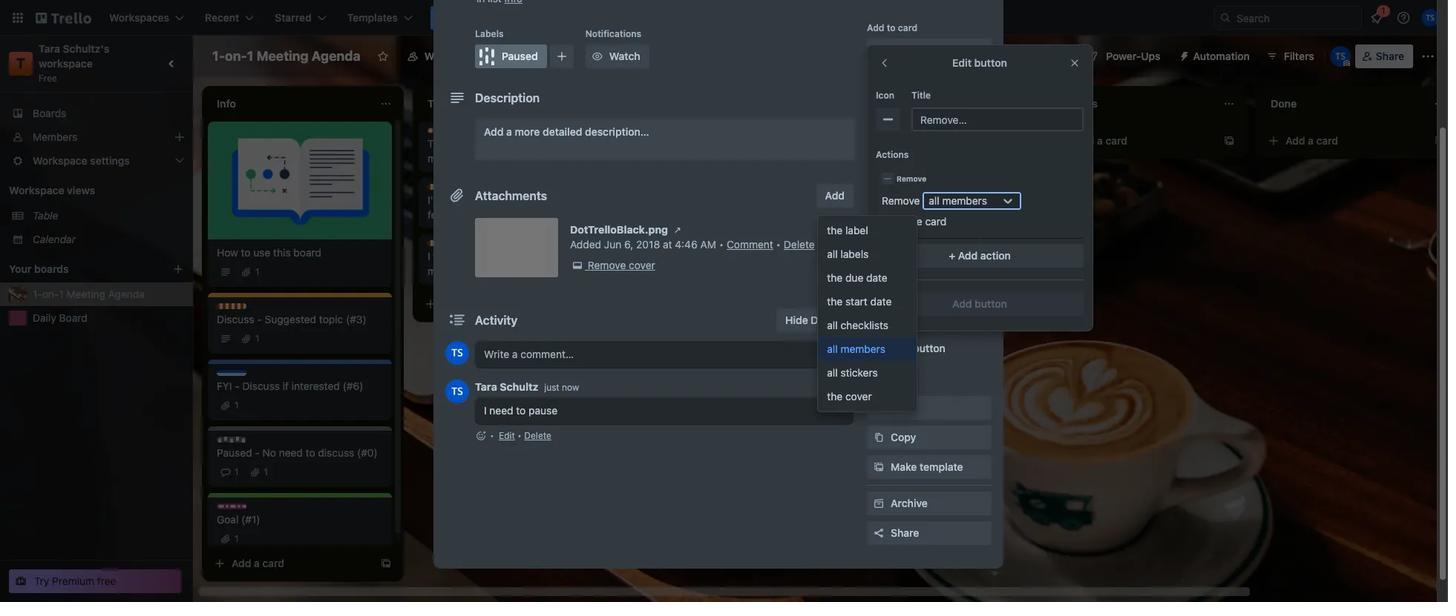 Task type: locate. For each thing, give the bounding box(es) containing it.
0 horizontal spatial i
[[428, 250, 430, 263]]

1 horizontal spatial workspace
[[424, 50, 479, 62]]

program
[[702, 137, 742, 150]]

no
[[262, 447, 276, 460]]

sm image right 'power-ups' button
[[1173, 45, 1193, 65]]

ups inside button
[[1141, 50, 1161, 62]]

share left the show menu "icon"
[[1376, 50, 1404, 62]]

board left the customize views icon
[[550, 50, 579, 62]]

dates
[[891, 133, 919, 145]]

sm image up goal manage time chaos
[[880, 112, 895, 127]]

color: orange, title: "discuss" element
[[638, 128, 668, 134], [428, 184, 476, 195], [428, 241, 476, 252], [217, 304, 265, 315]]

0 horizontal spatial power-ups
[[867, 230, 915, 241]]

1 horizontal spatial members
[[891, 44, 937, 56]]

the inside discuss i've drafted my goals for the next few months. any feedback?
[[547, 194, 562, 206]]

cover for remove cover
[[629, 259, 655, 272]]

if inside discuss i think we can improve velocity if we make some tooling changes.
[[577, 250, 583, 263]]

paused down "color: blue, title: "fyi"" element
[[232, 437, 263, 448]]

0 vertical spatial confluence
[[1009, 50, 1065, 62]]

share button down 1 notification image
[[1355, 45, 1413, 68]]

goal (#1) link
[[217, 513, 383, 528]]

0 vertical spatial tara schultz (taraschultz7) image
[[1330, 46, 1351, 67]]

remove cover
[[588, 259, 655, 272]]

Remove… text field
[[912, 108, 1084, 131]]

0 horizontal spatial members
[[33, 131, 78, 143]]

0 vertical spatial 1-
[[212, 48, 225, 64]]

remove down jun
[[588, 259, 626, 272]]

added jun 6, 2018 at 4:46 am
[[570, 238, 716, 251]]

1-on-1 meeting agenda inside '1-on-1 meeting agenda' link
[[33, 288, 145, 301]]

sm image inside copy link
[[872, 431, 886, 445]]

tara schultz (taraschultz7) image
[[1422, 9, 1439, 27], [445, 341, 469, 365]]

(#1)
[[241, 514, 260, 526]]

delete right •
[[524, 431, 551, 442]]

sm image inside the checklist link
[[872, 102, 886, 117]]

button for the bottom add button button
[[913, 342, 946, 355]]

detailed
[[543, 125, 582, 138]]

1 vertical spatial share button
[[867, 522, 992, 546]]

button down action
[[975, 298, 1007, 310]]

sm image
[[1173, 45, 1193, 65], [590, 49, 605, 64], [570, 258, 585, 273], [872, 431, 886, 445], [872, 460, 886, 475]]

can
[[565, 137, 582, 150], [476, 250, 493, 263]]

all left labels on the right top of the page
[[827, 248, 838, 261]]

sm image inside watch button
[[590, 49, 605, 64]]

members down add to card
[[891, 44, 937, 56]]

power- down best practice blog link
[[913, 281, 948, 294]]

edit for edit
[[825, 238, 844, 251]]

sm image inside make template link
[[872, 460, 886, 475]]

use
[[253, 246, 270, 259]]

0 vertical spatial cover
[[629, 259, 655, 272]]

agenda up daily board link
[[108, 288, 145, 301]]

color: pink, title: "goal" element
[[849, 128, 884, 139], [849, 169, 884, 180], [849, 211, 884, 222], [217, 504, 251, 515]]

the right from at right
[[907, 215, 923, 228]]

add a more detailed description…
[[484, 125, 649, 138]]

workspace visible button
[[398, 45, 522, 68]]

date for the due date
[[866, 272, 888, 284]]

calendar down add to card
[[877, 50, 920, 62]]

the for the due date
[[827, 272, 843, 284]]

action
[[981, 249, 1011, 262]]

color: black, title: "paused" element down "color: blue, title: "fyi"" element
[[217, 437, 263, 448]]

discuss up months.
[[442, 184, 476, 195]]

members link down boards
[[0, 125, 193, 149]]

move link
[[867, 396, 992, 420]]

free
[[97, 575, 116, 588]]

sm image left watch
[[590, 49, 605, 64]]

0 horizontal spatial automation
[[867, 319, 918, 330]]

primary element
[[0, 0, 1448, 36]]

need right no
[[279, 447, 303, 460]]

the up details
[[827, 295, 843, 308]]

0 horizontal spatial 1-
[[33, 288, 42, 301]]

add board image
[[172, 264, 184, 275]]

1 vertical spatial on-
[[42, 288, 59, 301]]

sm image left make
[[872, 460, 886, 475]]

make template link
[[867, 456, 992, 480]]

0 vertical spatial date
[[866, 272, 888, 284]]

members for members link to the bottom
[[33, 131, 78, 143]]

0 vertical spatial members
[[891, 44, 937, 56]]

add a card
[[1075, 134, 1128, 147], [1286, 134, 1338, 147], [653, 226, 706, 239], [864, 253, 917, 266], [442, 298, 495, 310], [232, 557, 284, 570]]

automation inside button
[[1193, 50, 1250, 62]]

color: black, title: "paused" element up description
[[475, 45, 547, 68]]

color: blue, title: "fyi" element
[[217, 370, 246, 382]]

add button down the + add action
[[952, 298, 1007, 310]]

edit link left •
[[499, 431, 515, 442]]

1 vertical spatial calendar
[[33, 233, 76, 246]]

filters
[[1284, 50, 1314, 62]]

2 horizontal spatial edit
[[952, 56, 972, 69]]

just
[[544, 382, 560, 393]]

add reaction image
[[475, 429, 487, 444]]

goal for goal
[[232, 504, 251, 515]]

ups down +
[[948, 281, 968, 294]]

share down the archive on the right
[[891, 527, 919, 540]]

workspace visible
[[424, 50, 513, 62]]

1 vertical spatial meeting
[[66, 288, 105, 301]]

discuss for drafted
[[442, 184, 476, 195]]

0 vertical spatial tara schultz (taraschultz7) image
[[1422, 9, 1439, 27]]

0 horizontal spatial calendar
[[33, 233, 76, 246]]

cover down stickers
[[846, 390, 872, 403]]

labels up visible
[[475, 28, 504, 39]]

discuss up 'some' at the top left of page
[[442, 241, 476, 252]]

0 vertical spatial workspace
[[424, 50, 479, 62]]

move
[[428, 152, 453, 165]]

if
[[577, 250, 583, 263], [283, 380, 289, 393]]

mentor another developer link
[[849, 178, 1021, 193]]

to left discuss
[[306, 447, 315, 460]]

confluence up add power-ups
[[891, 252, 947, 264]]

need inside paused paused - no need to discuss (#0)
[[279, 447, 303, 460]]

1 horizontal spatial 1-on-1 meeting agenda
[[212, 48, 361, 64]]

custom fields
[[891, 192, 961, 205]]

1 horizontal spatial tara
[[475, 381, 497, 393]]

1 vertical spatial can
[[476, 250, 493, 263]]

meeting
[[257, 48, 309, 64], [66, 288, 105, 301]]

tara left schultz
[[475, 381, 497, 393]]

if left interested
[[283, 380, 289, 393]]

- inside paused paused - no need to discuss (#0)
[[255, 447, 260, 460]]

date for the start date
[[870, 295, 892, 308]]

1 vertical spatial color: black, title: "paused" element
[[217, 437, 263, 448]]

1 horizontal spatial share
[[1376, 50, 1404, 62]]

0 vertical spatial delete
[[784, 238, 815, 251]]

add button button up move link
[[867, 337, 992, 361]]

1 vertical spatial 1-on-1 meeting agenda
[[33, 288, 145, 301]]

sm image for archive link
[[872, 497, 886, 511]]

1 vertical spatial need
[[279, 447, 303, 460]]

i think we can improve velocity if we make some tooling changes. link
[[428, 249, 600, 279]]

1 vertical spatial if
[[283, 380, 289, 393]]

1 notification image
[[1368, 9, 1386, 27]]

1 horizontal spatial automation
[[1193, 50, 1250, 62]]

color: orange, title: "discuss" element for discuss - suggested topic (#3)
[[217, 304, 265, 315]]

0 horizontal spatial add button
[[891, 342, 946, 355]]

paused up description
[[502, 50, 538, 62]]

interested
[[292, 380, 340, 393]]

1 horizontal spatial power-ups
[[1106, 50, 1161, 62]]

my
[[485, 194, 499, 206]]

workspace
[[424, 50, 479, 62], [9, 184, 64, 197]]

to inside paused paused - no need to discuss (#0)
[[306, 447, 315, 460]]

sm image up icon
[[872, 73, 886, 88]]

1 vertical spatial button
[[975, 298, 1007, 310]]

close popover image
[[1069, 57, 1081, 69]]

power-ups
[[1106, 50, 1161, 62], [867, 230, 915, 241]]

1 vertical spatial edit
[[825, 238, 844, 251]]

to
[[887, 22, 896, 33], [241, 246, 251, 259], [516, 405, 526, 417], [306, 447, 315, 460]]

fyi
[[232, 370, 245, 382], [217, 380, 232, 393]]

sm image inside labels link
[[872, 73, 886, 88]]

workspace up table
[[9, 184, 64, 197]]

can right 'how'
[[565, 137, 582, 150]]

color: orange, title: "discuss" element for new training program
[[638, 128, 668, 134]]

(#0)
[[357, 447, 378, 460]]

1 vertical spatial tara schultz (taraschultz7) image
[[445, 341, 469, 365]]

i left think
[[428, 250, 430, 263]]

color: black, title: "paused" element
[[475, 45, 547, 68], [217, 437, 263, 448]]

power-ups right "close popover" icon
[[1106, 50, 1161, 62]]

1 vertical spatial share
[[891, 527, 919, 540]]

card
[[898, 22, 918, 33], [1106, 134, 1128, 147], [1317, 134, 1338, 147], [925, 215, 947, 228], [684, 226, 706, 239], [895, 253, 917, 266], [473, 298, 495, 310], [262, 557, 284, 570]]

1 horizontal spatial labels
[[891, 73, 923, 86]]

- for discuss
[[257, 313, 262, 326]]

need down schultz
[[489, 405, 513, 417]]

0 horizontal spatial all members
[[827, 343, 886, 356]]

power- up labels link
[[923, 50, 957, 62]]

0 vertical spatial actions
[[876, 149, 909, 160]]

color: pink, title: "goal" element for mentor
[[849, 169, 884, 180]]

sm image for move link
[[872, 401, 886, 416]]

goal inside goal best practice blog
[[864, 211, 884, 222]]

Write a comment text field
[[475, 341, 855, 368]]

members down boards
[[33, 131, 78, 143]]

all members down all checklists
[[827, 343, 886, 356]]

button up move link
[[913, 342, 946, 355]]

cover down "added jun 6, 2018 at 4:46 am"
[[629, 259, 655, 272]]

some
[[456, 265, 482, 278]]

edit link down the   label
[[825, 238, 844, 251]]

1 vertical spatial date
[[870, 295, 892, 308]]

0 horizontal spatial labels
[[475, 28, 504, 39]]

- for paused
[[255, 447, 260, 460]]

0 vertical spatial members link
[[867, 39, 992, 62]]

on- inside board name text field
[[225, 48, 247, 64]]

0 horizontal spatial on-
[[42, 288, 59, 301]]

sm image for automation
[[1173, 45, 1193, 65]]

tara schultz's workspace free
[[39, 42, 112, 84]]

the start date
[[827, 295, 892, 308]]

star or unstar board image
[[377, 50, 389, 62]]

- inside fyi fyi - discuss if interested (#6)
[[235, 380, 240, 393]]

sm image left the archive on the right
[[872, 497, 886, 511]]

0 vertical spatial can
[[565, 137, 582, 150]]

color: orange, title: "discuss" element up months.
[[428, 184, 476, 195]]

2 vertical spatial -
[[255, 447, 260, 460]]

checklists
[[841, 319, 889, 332]]

1 horizontal spatial board
[[550, 50, 579, 62]]

premium
[[52, 575, 94, 588]]

0 horizontal spatial color: black, title: "paused" element
[[217, 437, 263, 448]]

- inside discuss discuss - suggested topic (#3)
[[257, 313, 262, 326]]

new
[[638, 137, 660, 150]]

2 vertical spatial ups
[[948, 281, 968, 294]]

workspace left visible
[[424, 50, 479, 62]]

add
[[867, 22, 884, 33], [484, 125, 504, 138], [1075, 134, 1095, 147], [1286, 134, 1305, 147], [825, 189, 845, 202], [653, 226, 673, 239], [958, 249, 978, 262], [864, 253, 884, 266], [891, 281, 910, 294], [442, 298, 462, 310], [952, 298, 972, 310], [891, 342, 910, 355], [232, 557, 251, 570]]

delete right comment link
[[784, 238, 815, 251]]

1
[[247, 48, 253, 64], [255, 266, 260, 278], [59, 288, 64, 301], [255, 333, 260, 344], [235, 400, 239, 411], [235, 467, 239, 478], [264, 467, 268, 478], [235, 534, 239, 545]]

add power-ups link
[[867, 276, 992, 300]]

we right detailed
[[585, 137, 599, 150]]

1 horizontal spatial edit
[[825, 238, 844, 251]]

discuss inside fyi fyi - discuss if interested (#6)
[[242, 380, 280, 393]]

i
[[428, 250, 430, 263], [484, 405, 487, 417]]

0 horizontal spatial share button
[[867, 522, 992, 546]]

a
[[506, 125, 512, 138], [1097, 134, 1103, 147], [1308, 134, 1314, 147], [676, 226, 681, 239], [886, 253, 892, 266], [465, 298, 471, 310], [254, 557, 260, 570]]

0 horizontal spatial cover
[[629, 259, 655, 272]]

1 vertical spatial agenda
[[108, 288, 145, 301]]

0 vertical spatial 1-on-1 meeting agenda
[[212, 48, 361, 64]]

the right for
[[547, 194, 562, 206]]

remove down another at the top of the page
[[882, 194, 920, 207]]

remove
[[897, 174, 927, 183], [882, 194, 920, 207], [588, 259, 626, 272]]

archive
[[891, 497, 928, 510]]

meeting inside board name text field
[[257, 48, 309, 64]]

edit button
[[952, 56, 1007, 69]]

tara up workspace
[[39, 42, 60, 55]]

1 vertical spatial power-ups
[[867, 230, 915, 241]]

0 vertical spatial tara
[[39, 42, 60, 55]]

1 vertical spatial cover
[[846, 390, 872, 403]]

tara schultz (taraschultz7) image inside primary "element"
[[1422, 9, 1439, 27]]

all stickers
[[827, 367, 878, 379]]

board right daily
[[59, 312, 87, 324]]

-
[[257, 313, 262, 326], [235, 380, 240, 393], [255, 447, 260, 460]]

color: orange, title: "discuss" element up new
[[638, 128, 668, 134]]

sm image inside members link
[[872, 43, 886, 58]]

color: orange, title: "discuss" element for i've drafted my goals for the next few months. any feedback?
[[428, 184, 476, 195]]

power- inside calendar power-up link
[[923, 50, 957, 62]]

0 vertical spatial labels
[[475, 28, 504, 39]]

comment link
[[727, 238, 773, 251]]

actions down stickers
[[867, 380, 900, 391]]

calendar for calendar
[[33, 233, 76, 246]]

all down mentor another developer link
[[929, 194, 940, 207]]

the down all stickers
[[827, 390, 843, 403]]

confluence
[[1009, 50, 1065, 62], [891, 252, 947, 264]]

0 vertical spatial i
[[428, 250, 430, 263]]

attachment button
[[867, 157, 992, 181]]

1 horizontal spatial all members
[[929, 194, 987, 207]]

remove up custom
[[897, 174, 927, 183]]

the left label
[[827, 224, 843, 237]]

checklist link
[[867, 98, 992, 122]]

sm image down added
[[570, 258, 585, 273]]

discuss down use
[[232, 304, 265, 315]]

delete link right •
[[524, 431, 551, 442]]

add button up move link
[[891, 342, 946, 355]]

sm image down add to card
[[872, 43, 886, 58]]

to left use
[[241, 246, 251, 259]]

tara schultz (taraschultz7) image right filters
[[1330, 46, 1351, 67]]

goal for best
[[864, 211, 884, 222]]

tara schultz (taraschultz7) image left schultz
[[445, 380, 469, 404]]

i've
[[428, 194, 444, 206]]

0 vertical spatial on-
[[225, 48, 247, 64]]

button right up
[[974, 56, 1007, 69]]

i up add reaction image
[[484, 405, 487, 417]]

paused for paused paused - no need to discuss (#0)
[[232, 437, 263, 448]]

tara inside tara schultz's workspace free
[[39, 42, 60, 55]]

members link up labels link
[[867, 39, 992, 62]]

labels up title
[[891, 73, 923, 86]]

sm image inside move link
[[872, 401, 886, 416]]

all members down developer
[[929, 194, 987, 207]]

1 vertical spatial confluence
[[891, 252, 947, 264]]

delete link right comment link
[[784, 238, 815, 251]]

sm image for make template
[[872, 460, 886, 475]]

sm image down icon
[[872, 102, 886, 117]]

1 vertical spatial tara
[[475, 381, 497, 393]]

create from template… image
[[1223, 135, 1235, 147], [1434, 135, 1446, 147], [802, 227, 814, 239], [1013, 254, 1024, 266], [380, 558, 392, 570]]

the left due
[[827, 272, 843, 284]]

0 horizontal spatial delete link
[[524, 431, 551, 442]]

hide details link
[[777, 309, 854, 333]]

0 vertical spatial share button
[[1355, 45, 1413, 68]]

1 horizontal spatial if
[[577, 250, 583, 263]]

1 vertical spatial remove
[[882, 194, 920, 207]]

members down developer
[[942, 194, 987, 207]]

agenda left star or unstar board icon
[[312, 48, 361, 64]]

all left stickers
[[827, 367, 838, 379]]

sm image inside automation button
[[1173, 45, 1193, 65]]

tara schultz just now
[[475, 381, 579, 393]]

0 vertical spatial need
[[489, 405, 513, 417]]

power-ups down from at right
[[867, 230, 915, 241]]

1 horizontal spatial tara schultz (taraschultz7) image
[[1330, 46, 1351, 67]]

calendar down table
[[33, 233, 76, 246]]

goal inside goal manage time chaos
[[864, 128, 884, 139]]

discuss inside discuss i think we can improve velocity if we make some tooling changes.
[[442, 241, 476, 252]]

sm image
[[872, 43, 886, 58], [872, 73, 886, 88], [872, 102, 886, 117], [880, 112, 895, 127], [670, 223, 685, 238], [872, 401, 886, 416], [872, 497, 886, 511]]

edit • delete
[[499, 431, 551, 442]]

make
[[428, 265, 453, 278]]

tara schultz (taraschultz7) image
[[1330, 46, 1351, 67], [445, 380, 469, 404]]

0 horizontal spatial confluence
[[891, 252, 947, 264]]

workspace for workspace views
[[9, 184, 64, 197]]

0 vertical spatial power-ups
[[1106, 50, 1161, 62]]

1 vertical spatial delete
[[524, 431, 551, 442]]

0 horizontal spatial workspace
[[9, 184, 64, 197]]

0 vertical spatial remove
[[897, 174, 927, 183]]

watch
[[609, 50, 640, 62]]

sm image left move
[[872, 401, 886, 416]]

0 horizontal spatial members link
[[0, 125, 193, 149]]

power- right "close popover" icon
[[1106, 50, 1141, 62]]

discuss for think
[[442, 241, 476, 252]]

actions down dates
[[876, 149, 909, 160]]

workspace inside button
[[424, 50, 479, 62]]

add button button down the + add action
[[876, 292, 1084, 316]]

2 vertical spatial remove
[[588, 259, 626, 272]]

label
[[846, 224, 868, 237]]

discuss i've drafted my goals for the next few months. any feedback?
[[428, 184, 586, 221]]

members
[[891, 44, 937, 56], [33, 131, 78, 143]]

goal goal (#1)
[[217, 504, 260, 526]]

we inside blocker the team is stuck on x, how can we move forward?
[[585, 137, 599, 150]]

sm image for members link to the right
[[872, 43, 886, 58]]

0 horizontal spatial board
[[59, 312, 87, 324]]

try
[[34, 575, 49, 588]]

1 vertical spatial members
[[33, 131, 78, 143]]

we up 'some' at the top left of page
[[459, 250, 473, 263]]

goal inside "goal mentor another developer"
[[864, 169, 884, 180]]

can up 'some' at the top left of page
[[476, 250, 493, 263]]

1- inside board name text field
[[212, 48, 225, 64]]

daily
[[33, 312, 56, 324]]

0 vertical spatial if
[[577, 250, 583, 263]]

how to use this board
[[217, 246, 321, 259]]

sm image left copy
[[872, 431, 886, 445]]

1 horizontal spatial can
[[565, 137, 582, 150]]

0 horizontal spatial edit
[[499, 431, 515, 442]]

•
[[518, 431, 522, 442]]

+ add action
[[949, 249, 1011, 262]]

sm image inside archive link
[[872, 497, 886, 511]]

automation down search icon
[[1193, 50, 1250, 62]]

discuss inside discuss i've drafted my goals for the next few months. any feedback?
[[442, 184, 476, 195]]

1 horizontal spatial calendar
[[877, 50, 920, 62]]

members down checklists
[[841, 343, 886, 356]]



Task type: vqa. For each thing, say whether or not it's contained in the screenshot.


Task type: describe. For each thing, give the bounding box(es) containing it.
1 vertical spatial automation
[[867, 319, 918, 330]]

the cover
[[827, 390, 872, 403]]

remove cover link
[[570, 258, 655, 273]]

confluence inside button
[[1009, 50, 1065, 62]]

Search field
[[1232, 7, 1361, 29]]

sm image for the checklist link
[[872, 102, 886, 117]]

1 vertical spatial actions
[[867, 380, 900, 391]]

all left checklists
[[827, 319, 838, 332]]

(#3)
[[346, 313, 366, 326]]

1 horizontal spatial share button
[[1355, 45, 1413, 68]]

the team is stuck on x, how can we move forward? link
[[428, 137, 600, 166]]

goal for manage
[[864, 128, 884, 139]]

t link
[[9, 52, 33, 76]]

stuck
[[486, 137, 512, 150]]

add inside button
[[825, 189, 845, 202]]

how
[[543, 137, 562, 150]]

the for the cover
[[827, 390, 843, 403]]

paused - no need to discuss (#0) link
[[217, 446, 383, 461]]

can inside blocker the team is stuck on x, how can we move forward?
[[565, 137, 582, 150]]

discuss for -
[[232, 304, 265, 315]]

any
[[489, 209, 507, 221]]

share for bottommost share button
[[891, 527, 919, 540]]

0 vertical spatial button
[[974, 56, 1007, 69]]

discuss discuss - suggested topic (#3)
[[217, 304, 366, 326]]

few
[[428, 209, 445, 221]]

members for members link to the right
[[891, 44, 937, 56]]

1 horizontal spatial members
[[942, 194, 987, 207]]

if inside fyi fyi - discuss if interested (#6)
[[283, 380, 289, 393]]

sm image for remove cover
[[570, 258, 585, 273]]

1 horizontal spatial edit link
[[825, 238, 844, 251]]

at
[[663, 238, 672, 251]]

add power-ups
[[891, 281, 968, 294]]

to left 'pause'
[[516, 405, 526, 417]]

1 horizontal spatial delete
[[784, 238, 815, 251]]

sm image for copy
[[872, 431, 886, 445]]

for
[[531, 194, 544, 206]]

tara for schultz's
[[39, 42, 60, 55]]

paused for paused
[[502, 50, 538, 62]]

goals
[[502, 194, 528, 206]]

just now link
[[544, 382, 579, 393]]

another
[[886, 179, 923, 192]]

calendar power-up
[[877, 50, 971, 62]]

make
[[891, 461, 917, 474]]

1 horizontal spatial ups
[[948, 281, 968, 294]]

make template
[[891, 461, 963, 474]]

on
[[515, 137, 527, 150]]

your
[[9, 263, 32, 275]]

free
[[39, 73, 57, 84]]

schultz's
[[63, 42, 109, 55]]

months.
[[448, 209, 486, 221]]

fyi fyi - discuss if interested (#6)
[[217, 370, 363, 393]]

edit for edit button
[[952, 56, 972, 69]]

due
[[846, 272, 864, 284]]

am
[[700, 238, 716, 251]]

add to card
[[867, 22, 918, 33]]

0 horizontal spatial tara schultz (taraschultz7) image
[[445, 341, 469, 365]]

goal manage time chaos
[[849, 128, 943, 150]]

best practice blog link
[[849, 220, 1021, 235]]

feedback?
[[510, 209, 560, 221]]

team
[[449, 137, 473, 150]]

1 vertical spatial ups
[[898, 230, 915, 241]]

power- inside add power-ups link
[[913, 281, 948, 294]]

time
[[890, 137, 911, 150]]

1 horizontal spatial delete link
[[784, 238, 815, 251]]

velocity
[[537, 250, 574, 263]]

sm image for labels link
[[872, 73, 886, 88]]

1 vertical spatial add button button
[[867, 337, 992, 361]]

calendar link
[[33, 232, 184, 247]]

- for fyi
[[235, 380, 240, 393]]

table
[[33, 209, 58, 222]]

can inside discuss i think we can improve velocity if we make some tooling changes.
[[476, 250, 493, 263]]

tara for schultz
[[475, 381, 497, 393]]

mentor
[[849, 179, 883, 192]]

1 vertical spatial add button
[[891, 342, 946, 355]]

checklist
[[891, 103, 936, 116]]

comment
[[727, 238, 773, 251]]

filters button
[[1262, 45, 1319, 68]]

icon
[[876, 90, 895, 101]]

0 horizontal spatial meeting
[[66, 288, 105, 301]]

board
[[294, 246, 321, 259]]

discuss
[[318, 447, 354, 460]]

6,
[[624, 238, 633, 251]]

0 horizontal spatial edit link
[[499, 431, 515, 442]]

open information menu image
[[1396, 10, 1411, 25]]

dates button
[[867, 128, 992, 151]]

sm image up 4:46
[[670, 223, 685, 238]]

from
[[882, 215, 904, 228]]

attachment
[[891, 163, 948, 175]]

discuss i think we can improve velocity if we make some tooling changes.
[[428, 241, 599, 278]]

developer
[[926, 179, 974, 192]]

0 vertical spatial add button button
[[876, 292, 1084, 316]]

paused left no
[[217, 447, 252, 460]]

copy
[[891, 431, 916, 444]]

description
[[475, 91, 540, 105]]

custom fields button
[[867, 192, 992, 206]]

calendar for calendar power-up
[[877, 50, 920, 62]]

labels link
[[867, 68, 992, 92]]

chaos
[[914, 137, 943, 150]]

1-on-1 meeting agenda link
[[33, 287, 184, 302]]

x,
[[530, 137, 540, 150]]

power-ups inside 'power-ups' button
[[1106, 50, 1161, 62]]

topic
[[319, 313, 343, 326]]

cover for the cover
[[846, 390, 872, 403]]

best
[[849, 220, 871, 233]]

0 horizontal spatial delete
[[524, 431, 551, 442]]

up
[[957, 50, 971, 62]]

1 inside board name text field
[[247, 48, 253, 64]]

move
[[891, 402, 917, 414]]

1 vertical spatial members link
[[0, 125, 193, 149]]

search image
[[1220, 12, 1232, 24]]

customize views image
[[596, 49, 611, 64]]

all checklists
[[827, 319, 889, 332]]

pause
[[529, 405, 558, 417]]

0 horizontal spatial tara schultz (taraschultz7) image
[[445, 380, 469, 404]]

schultz
[[500, 381, 538, 393]]

color: pink, title: "goal" element for best
[[849, 211, 884, 222]]

return to previous screen image
[[879, 57, 891, 69]]

0 vertical spatial board
[[550, 50, 579, 62]]

power- down from at right
[[867, 230, 898, 241]]

power- inside 'power-ups' button
[[1106, 50, 1141, 62]]

1 vertical spatial 1-
[[33, 288, 42, 301]]

now
[[562, 382, 579, 393]]

more
[[515, 125, 540, 138]]

1 horizontal spatial need
[[489, 405, 513, 417]]

description…
[[585, 125, 649, 138]]

color: red, title: "blocker" element
[[428, 128, 475, 139]]

show menu image
[[1421, 49, 1436, 64]]

4:46
[[675, 238, 698, 251]]

board link
[[525, 45, 588, 68]]

color: orange, title: "discuss" element for i think we can improve velocity if we make some tooling changes.
[[428, 241, 476, 252]]

1 horizontal spatial i
[[484, 405, 487, 417]]

0 vertical spatial color: black, title: "paused" element
[[475, 45, 547, 68]]

all down details
[[827, 343, 838, 356]]

boards
[[33, 107, 66, 120]]

is
[[475, 137, 483, 150]]

this
[[273, 246, 291, 259]]

sm image for watch
[[590, 49, 605, 64]]

dottrelloblack.png
[[570, 223, 668, 236]]

goal for mentor
[[864, 169, 884, 180]]

0 vertical spatial all members
[[929, 194, 987, 207]]

your boards
[[9, 263, 69, 275]]

edit for edit • delete
[[499, 431, 515, 442]]

workspace for workspace visible
[[424, 50, 479, 62]]

goal mentor another developer
[[849, 169, 974, 192]]

the
[[428, 137, 446, 150]]

the due date
[[827, 272, 888, 284]]

all labels
[[827, 248, 869, 261]]

button for add button button to the top
[[975, 298, 1007, 310]]

agenda inside board name text field
[[312, 48, 361, 64]]

your boards with 2 items element
[[9, 261, 150, 278]]

color: pink, title: "goal" element for manage
[[849, 128, 884, 139]]

Board name text field
[[205, 45, 368, 68]]

fyi - discuss if interested (#6) link
[[217, 379, 383, 394]]

i inside discuss i think we can improve velocity if we make some tooling changes.
[[428, 250, 430, 263]]

share for the rightmost share button
[[1376, 50, 1404, 62]]

1 horizontal spatial add button
[[952, 298, 1007, 310]]

drafted
[[447, 194, 482, 206]]

1 vertical spatial members
[[841, 343, 886, 356]]

we left jun
[[586, 250, 599, 263]]

to up "return to previous screen" image
[[887, 22, 896, 33]]

1-on-1 meeting agenda inside board name text field
[[212, 48, 361, 64]]

watch button
[[585, 45, 649, 68]]

the for the   label
[[827, 224, 843, 237]]

0 horizontal spatial agenda
[[108, 288, 145, 301]]

added
[[570, 238, 601, 251]]

attachments
[[475, 189, 547, 203]]

title
[[912, 90, 931, 101]]

i've drafted my goals for the next few months. any feedback? link
[[428, 193, 600, 223]]

discuss left suggested
[[217, 313, 254, 326]]

next
[[565, 194, 586, 206]]

the for the start date
[[827, 295, 843, 308]]

1 horizontal spatial members link
[[867, 39, 992, 62]]

visible
[[482, 50, 513, 62]]

1 vertical spatial delete link
[[524, 431, 551, 442]]

confluence button
[[983, 45, 1074, 68]]



